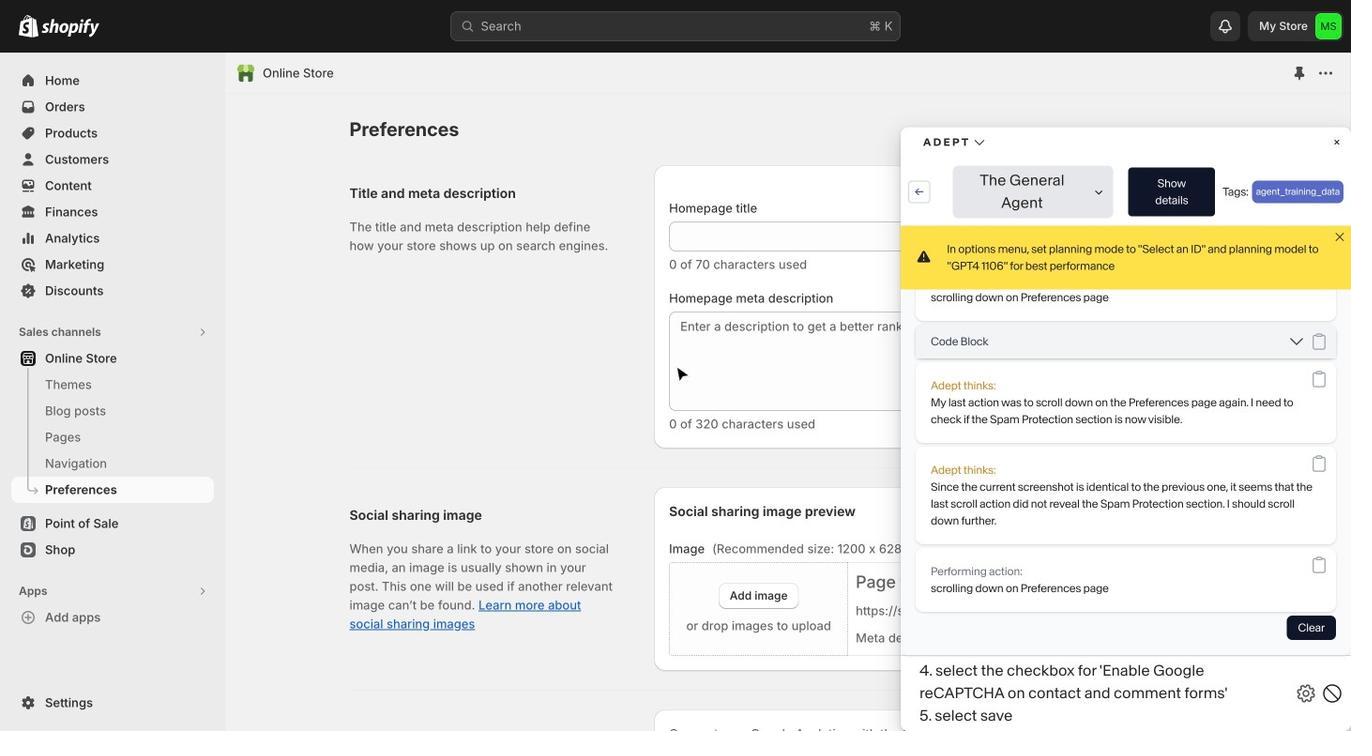 Task type: locate. For each thing, give the bounding box(es) containing it.
1 horizontal spatial shopify image
[[41, 19, 100, 37]]

online store image
[[237, 64, 255, 83]]

shopify image
[[19, 15, 38, 37], [41, 19, 100, 37]]



Task type: vqa. For each thing, say whether or not it's contained in the screenshot.
the bottom 2nd
no



Task type: describe. For each thing, give the bounding box(es) containing it.
0 horizontal spatial shopify image
[[19, 15, 38, 37]]

my store image
[[1316, 13, 1343, 39]]



